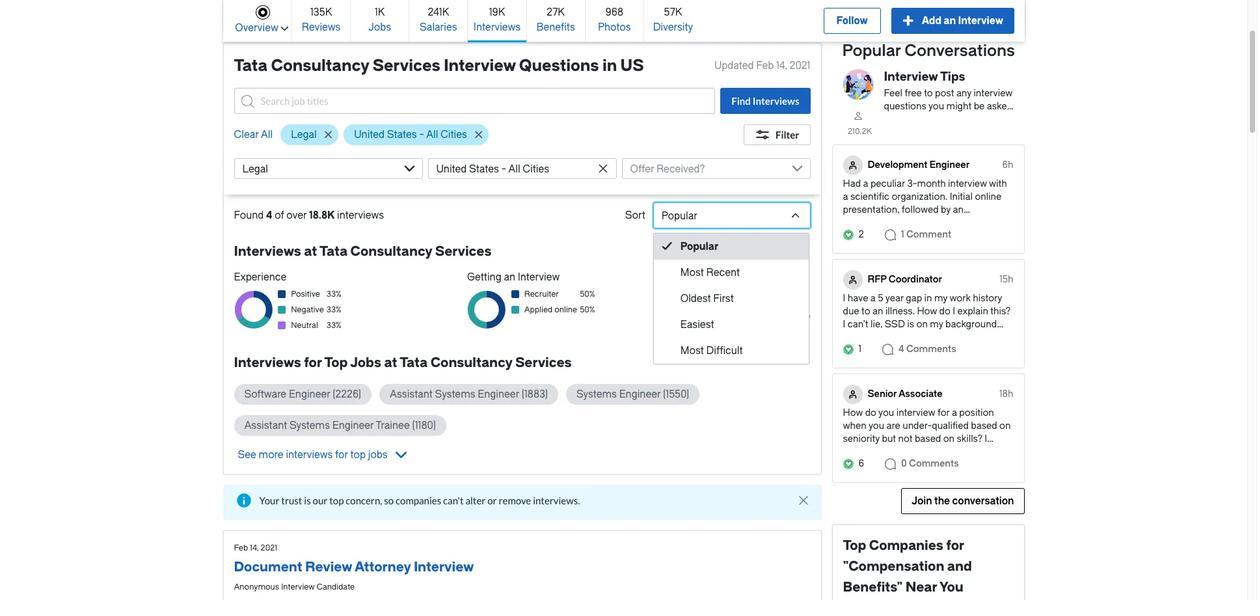 Task type: describe. For each thing, give the bounding box(es) containing it.
27k benefits
[[537, 6, 575, 33]]

document review attorney interview
[[234, 560, 474, 575]]

an for add an interview
[[944, 15, 956, 27]]

0 vertical spatial united
[[354, 129, 385, 141]]

trust
[[282, 495, 302, 507]]

companies
[[870, 538, 944, 553]]

found 4 of over 18.8k interviews
[[234, 210, 384, 221]]

0 vertical spatial jobs
[[368, 21, 391, 33]]

most difficult
[[681, 345, 743, 357]]

1 horizontal spatial cities
[[523, 163, 550, 175]]

updated feb 14, 2021
[[715, 60, 811, 72]]

find interviews
[[732, 95, 800, 107]]

oldest first
[[681, 293, 734, 305]]

positive 33% negative 33%
[[291, 290, 342, 314]]

diversity
[[653, 21, 693, 33]]

offer received?
[[631, 163, 706, 175]]

help
[[914, 114, 933, 125]]

for inside top companies for "compensation and benefits" near you
[[947, 538, 965, 553]]

0 vertical spatial states
[[387, 129, 417, 141]]

tata consultancy services interview questions in us
[[234, 57, 644, 75]]

tips
[[941, 70, 966, 84]]

received?
[[657, 163, 706, 175]]

review
[[305, 560, 352, 575]]

comments for 0 comments
[[910, 458, 960, 469]]

more
[[259, 449, 284, 461]]

interview
[[974, 88, 1013, 99]]

companies
[[396, 495, 442, 507]]

for inside button
[[335, 449, 348, 461]]

assistant systems engineer (1883) link
[[390, 389, 548, 400]]

"compensation
[[844, 559, 945, 574]]

your
[[259, 495, 280, 507]]

compose
[[953, 114, 994, 125]]

1 vertical spatial 4
[[899, 344, 905, 355]]

engineer for systems
[[620, 389, 661, 400]]

1 comment
[[902, 229, 952, 240]]

jobs
[[368, 449, 388, 461]]

1 for 1 comment
[[902, 229, 905, 240]]

add an interview link
[[891, 8, 1015, 34]]

(1180)
[[412, 420, 436, 432]]

concern,
[[346, 495, 383, 507]]

0 vertical spatial services
[[373, 57, 441, 75]]

senior
[[868, 389, 897, 400]]

interviews for top jobs at tata consultancy services
[[234, 356, 572, 370]]

2 vertical spatial consultancy
[[431, 356, 513, 370]]

135k reviews
[[302, 6, 340, 33]]

oldest
[[681, 293, 711, 305]]

rfp
[[868, 274, 887, 285]]

conversations
[[905, 42, 1016, 60]]

in
[[603, 57, 617, 75]]

15h link
[[1000, 272, 1014, 288]]

salaries
[[420, 21, 457, 33]]

software engineer (2226) link
[[245, 389, 361, 400]]

1 vertical spatial states
[[469, 163, 499, 175]]

trainee
[[376, 420, 410, 432]]

most recent
[[681, 267, 740, 279]]

2 horizontal spatial systems
[[577, 389, 617, 400]]

follow button
[[824, 8, 881, 34]]

i'll
[[903, 114, 912, 125]]

popular inside popular option
[[681, 241, 719, 253]]

1 vertical spatial at
[[384, 356, 397, 370]]

asked
[[988, 101, 1013, 112]]

see more interviews for top jobs
[[238, 449, 388, 461]]

assistant systems engineer trainee (1180)
[[245, 420, 436, 432]]

interview inside interview tips feel free to post any interview questions you might be asked and i'll help you compose an effective response :)
[[885, 70, 939, 84]]

questions
[[885, 101, 927, 112]]

3.3
[[721, 293, 759, 324]]

✕ for legal
[[325, 129, 332, 141]]

3 33% from the top
[[327, 321, 342, 330]]

engineer down (2226)
[[333, 420, 374, 432]]

candidate
[[317, 583, 355, 592]]

offer
[[631, 163, 655, 175]]

0 vertical spatial popular
[[843, 42, 902, 60]]

feb 14, 2021
[[234, 544, 277, 553]]

210.2k
[[848, 127, 872, 136]]

difficult
[[707, 345, 743, 357]]

✕ button for legal
[[320, 124, 339, 145]]

senior associate
[[868, 389, 943, 400]]

is
[[304, 495, 311, 507]]

19k interviews
[[474, 6, 521, 33]]

6h link
[[1003, 157, 1014, 173]]

clear all
[[234, 129, 273, 141]]

toogle identity image
[[844, 270, 863, 290]]

1 vertical spatial united
[[437, 163, 467, 175]]

968 photos
[[598, 6, 631, 33]]

Search job titles field
[[234, 88, 716, 114]]

1 vertical spatial jobs
[[350, 356, 382, 370]]

1 horizontal spatial tata
[[320, 244, 348, 259]]

assistant for assistant systems engineer trainee (1180)
[[245, 420, 287, 432]]

1 vertical spatial 2021
[[261, 544, 277, 553]]

comments for 4 comments
[[907, 344, 957, 355]]

0 vertical spatial interviews
[[337, 210, 384, 221]]

:)
[[967, 127, 972, 138]]

1 horizontal spatial all
[[426, 129, 438, 141]]

might
[[947, 101, 972, 112]]

0 vertical spatial you
[[929, 101, 945, 112]]

filter
[[776, 129, 800, 141]]

0 vertical spatial legal
[[291, 129, 317, 141]]

1 vertical spatial popular
[[662, 210, 698, 222]]

effective
[[885, 127, 922, 138]]

see
[[238, 449, 256, 461]]

1 vertical spatial you
[[935, 114, 951, 125]]

6h
[[1003, 159, 1014, 170]]

getting
[[468, 272, 502, 283]]

interview up conversations
[[958, 15, 1004, 27]]

systems for assistant systems engineer (1883)
[[435, 389, 476, 400]]

so
[[384, 495, 394, 507]]

2 vertical spatial tata
[[400, 356, 428, 370]]

0 horizontal spatial -
[[420, 129, 424, 141]]

27k
[[547, 6, 565, 18]]

1 vertical spatial united states - all cities
[[437, 163, 550, 175]]

recruiter
[[525, 290, 559, 299]]

(1883)
[[522, 389, 548, 400]]

systems engineer (1550)
[[577, 389, 690, 400]]

1 horizontal spatial 2021
[[790, 60, 811, 72]]

find
[[732, 95, 751, 107]]

negative
[[291, 305, 324, 314]]

1 vertical spatial feb
[[234, 544, 248, 553]]

0 vertical spatial tata
[[234, 57, 268, 75]]

benefits"
[[844, 580, 903, 595]]

systems engineer (1550) link
[[577, 389, 690, 400]]

alter
[[466, 495, 486, 507]]

top for our
[[330, 495, 344, 507]]

and inside interview tips feel free to post any interview questions you might be asked and i'll help you compose an effective response :)
[[885, 114, 901, 125]]

1 horizontal spatial 14,
[[777, 60, 788, 72]]

over
[[287, 210, 307, 221]]

1 horizontal spatial -
[[502, 163, 507, 175]]

average
[[780, 312, 811, 321]]

systems for assistant systems engineer trainee (1180)
[[290, 420, 330, 432]]

document review attorney interview link
[[234, 560, 474, 575]]



Task type: locate. For each thing, give the bounding box(es) containing it.
feb up 'document'
[[234, 544, 248, 553]]

None field
[[234, 88, 716, 114]]

1 vertical spatial 33%
[[327, 305, 342, 314]]

2 toogle identity image from the top
[[844, 385, 863, 404]]

0 horizontal spatial united
[[354, 129, 385, 141]]

top inside top companies for "compensation and benefits" near you
[[844, 538, 867, 553]]

jobs down the 1k
[[368, 21, 391, 33]]

0 horizontal spatial 1
[[859, 344, 862, 355]]

top right the our
[[330, 495, 344, 507]]

1 vertical spatial for
[[335, 449, 348, 461]]

18.8k
[[309, 210, 335, 221]]

1 horizontal spatial and
[[948, 559, 973, 574]]

most for most difficult
[[681, 345, 704, 357]]

2 horizontal spatial an
[[997, 114, 1007, 125]]

1 horizontal spatial feb
[[757, 60, 774, 72]]

an right "getting"
[[504, 272, 516, 283]]

0 vertical spatial consultancy
[[271, 57, 369, 75]]

0
[[902, 458, 908, 469]]

0 horizontal spatial an
[[504, 272, 516, 283]]

most down the easiest
[[681, 345, 704, 357]]

you down to
[[929, 101, 945, 112]]

clear all link
[[234, 124, 273, 150]]

0 vertical spatial 4
[[266, 210, 272, 221]]

2021 up find interviews
[[790, 60, 811, 72]]

jobs
[[368, 21, 391, 33], [350, 356, 382, 370]]

1 horizontal spatial assistant
[[390, 389, 433, 400]]

50% right online
[[580, 305, 595, 314]]

positive
[[291, 290, 320, 299]]

1 horizontal spatial ✕ button
[[470, 124, 489, 145]]

2 horizontal spatial all
[[509, 163, 521, 175]]

and inside top companies for "compensation and benefits" near you
[[948, 559, 973, 574]]

btn icon image
[[233, 490, 254, 511]]

associate
[[899, 389, 943, 400]]

you up response
[[935, 114, 951, 125]]

find interviews button
[[721, 88, 811, 114]]

4 up senior associate
[[899, 344, 905, 355]]

attorney
[[355, 560, 411, 575]]

for up software engineer (2226)
[[304, 356, 322, 370]]

legal down clear all link
[[243, 163, 268, 175]]

toogle identity image down 210.2k
[[844, 155, 863, 175]]

0 vertical spatial for
[[304, 356, 322, 370]]

an down "asked"
[[997, 114, 1007, 125]]

services up "getting"
[[435, 244, 492, 259]]

1 vertical spatial most
[[681, 345, 704, 357]]

top left jobs
[[351, 449, 366, 461]]

1k jobs
[[368, 6, 391, 33]]

50% up applied online 50%
[[580, 290, 595, 299]]

2 ✕ button from the left
[[470, 124, 489, 145]]

1 33% from the top
[[327, 290, 342, 299]]

popular down "follow" button
[[843, 42, 902, 60]]

1 horizontal spatial 4
[[899, 344, 905, 355]]

comments
[[907, 344, 957, 355], [910, 458, 960, 469]]

tata up assistant systems engineer (1883) link
[[400, 356, 428, 370]]

0 vertical spatial at
[[304, 244, 317, 259]]

0 vertical spatial united states - all cities
[[354, 129, 467, 141]]

0 horizontal spatial for
[[304, 356, 322, 370]]

1 vertical spatial and
[[948, 559, 973, 574]]

tata down 18.8k
[[320, 244, 348, 259]]

0 vertical spatial -
[[420, 129, 424, 141]]

you
[[940, 580, 964, 595]]

1 toogle identity image from the top
[[844, 155, 863, 175]]

0 horizontal spatial tata
[[234, 57, 268, 75]]

an right "add"
[[944, 15, 956, 27]]

0 vertical spatial 33%
[[327, 290, 342, 299]]

241k salaries
[[420, 6, 457, 33]]

interview
[[958, 15, 1004, 27], [444, 57, 516, 75], [885, 70, 939, 84], [518, 272, 560, 283], [414, 560, 474, 575], [281, 583, 315, 592]]

toogle identity image for development
[[844, 155, 863, 175]]

overview
[[235, 22, 278, 34]]

engineer left (1883)
[[478, 389, 520, 400]]

interview up the recruiter
[[518, 272, 560, 283]]

rfp coordinator
[[868, 274, 943, 285]]

add
[[922, 15, 942, 27]]

near
[[906, 580, 938, 595]]

0 vertical spatial an
[[944, 15, 956, 27]]

response
[[924, 127, 965, 138]]

4 left of
[[266, 210, 272, 221]]

services
[[373, 57, 441, 75], [435, 244, 492, 259], [516, 356, 572, 370]]

33% right neutral
[[327, 321, 342, 330]]

found
[[234, 210, 264, 221]]

1 horizontal spatial legal
[[291, 129, 317, 141]]

top inside see more interviews for top jobs button
[[351, 449, 366, 461]]

top for for
[[351, 449, 366, 461]]

anonymous
[[234, 583, 279, 592]]

0 horizontal spatial and
[[885, 114, 901, 125]]

see more interviews for top jobs button
[[234, 447, 413, 464]]

0 horizontal spatial at
[[304, 244, 317, 259]]

2 most from the top
[[681, 345, 704, 357]]

135k
[[310, 6, 332, 18]]

interviews at tata consultancy services
[[234, 244, 492, 259]]

0 vertical spatial and
[[885, 114, 901, 125]]

0 horizontal spatial 2021
[[261, 544, 277, 553]]

toogle identity image
[[844, 155, 863, 175], [844, 385, 863, 404]]

tata down "overview"
[[234, 57, 268, 75]]

interview right attorney at the bottom left of the page
[[414, 560, 474, 575]]

interviews up software
[[234, 356, 301, 370]]

services down 'salaries'
[[373, 57, 441, 75]]

6
[[859, 458, 865, 469]]

interview up search job titles field
[[444, 57, 516, 75]]

engineer for software
[[289, 389, 331, 400]]

0 vertical spatial most
[[681, 267, 704, 279]]

1 horizontal spatial an
[[944, 15, 956, 27]]

benefits
[[537, 21, 575, 33]]

interviews up filter button
[[753, 95, 800, 107]]

assistant for assistant systems engineer (1883)
[[390, 389, 433, 400]]

an for getting an interview
[[504, 272, 516, 283]]

33% right positive
[[327, 290, 342, 299]]

feb right updated
[[757, 60, 774, 72]]

1 horizontal spatial systems
[[435, 389, 476, 400]]

interviews up 'experience'
[[234, 244, 301, 259]]

getting an interview
[[468, 272, 560, 283]]

sort
[[626, 210, 646, 221]]

0 vertical spatial top
[[351, 449, 366, 461]]

✕ button for united states - all cities
[[470, 124, 489, 145]]

recent
[[707, 267, 740, 279]]

top up (2226)
[[325, 356, 348, 370]]

1 vertical spatial -
[[502, 163, 507, 175]]

0 comments
[[902, 458, 960, 469]]

0 horizontal spatial top
[[330, 495, 344, 507]]

an
[[944, 15, 956, 27], [997, 114, 1007, 125], [504, 272, 516, 283]]

1 vertical spatial legal
[[243, 163, 268, 175]]

1 vertical spatial consultancy
[[351, 244, 433, 259]]

0 vertical spatial feb
[[757, 60, 774, 72]]

services up (1883)
[[516, 356, 572, 370]]

1 ✕ button from the left
[[320, 124, 339, 145]]

engineer left (1550)
[[620, 389, 661, 400]]

you
[[929, 101, 945, 112], [935, 114, 951, 125]]

0 horizontal spatial ✕
[[325, 129, 332, 141]]

comment
[[907, 229, 952, 240]]

assistant down interviews for top jobs at tata consultancy services
[[390, 389, 433, 400]]

top companies for "compensation and benefits" near you
[[844, 538, 973, 595]]

interview down 'document'
[[281, 583, 315, 592]]

image for bowl image
[[843, 69, 874, 100]]

0 horizontal spatial cities
[[441, 129, 467, 141]]

interviews down 19k
[[474, 21, 521, 33]]

1
[[902, 229, 905, 240], [859, 344, 862, 355]]

anonymous interview candidate
[[234, 583, 355, 592]]

2 33% from the top
[[327, 305, 342, 314]]

0 horizontal spatial 4
[[266, 210, 272, 221]]

0 vertical spatial cities
[[441, 129, 467, 141]]

2 vertical spatial for
[[947, 538, 965, 553]]

0 horizontal spatial feb
[[234, 544, 248, 553]]

for up you
[[947, 538, 965, 553]]

interviews right more
[[286, 449, 333, 461]]

1 horizontal spatial for
[[335, 449, 348, 461]]

to
[[925, 88, 933, 99]]

experience
[[234, 272, 287, 283]]

1 for 1
[[859, 344, 862, 355]]

33% right negative
[[327, 305, 342, 314]]

an inside interview tips feel free to post any interview questions you might be asked and i'll help you compose an effective response :)
[[997, 114, 1007, 125]]

most up "oldest"
[[681, 267, 704, 279]]

1 vertical spatial services
[[435, 244, 492, 259]]

systems up see more interviews for top jobs
[[290, 420, 330, 432]]

engineer left (2226)
[[289, 389, 331, 400]]

first
[[714, 293, 734, 305]]

0 horizontal spatial all
[[261, 129, 273, 141]]

0 horizontal spatial legal
[[243, 163, 268, 175]]

0 horizontal spatial systems
[[290, 420, 330, 432]]

1 vertical spatial cities
[[523, 163, 550, 175]]

comments up associate
[[907, 344, 957, 355]]

systems right (1883)
[[577, 389, 617, 400]]

engineer for development
[[930, 159, 970, 170]]

toogle identity image for senior
[[844, 385, 863, 404]]

4 comments
[[899, 344, 957, 355]]

1 horizontal spatial top
[[351, 449, 366, 461]]

tata
[[234, 57, 268, 75], [320, 244, 348, 259], [400, 356, 428, 370]]

systems up (1180)
[[435, 389, 476, 400]]

engineer
[[930, 159, 970, 170], [289, 389, 331, 400], [478, 389, 520, 400], [620, 389, 661, 400], [333, 420, 374, 432]]

1 horizontal spatial united
[[437, 163, 467, 175]]

14, up 'document'
[[250, 544, 259, 553]]

top
[[325, 356, 348, 370], [844, 538, 867, 553]]

2
[[859, 229, 865, 240]]

popular conversations
[[843, 42, 1016, 60]]

interviews up interviews at tata consultancy services
[[337, 210, 384, 221]]

1 50% from the top
[[580, 290, 595, 299]]

2 50% from the top
[[580, 305, 595, 314]]

2 vertical spatial 33%
[[327, 321, 342, 330]]

remove
[[499, 495, 531, 507]]

1 vertical spatial interviews
[[286, 449, 333, 461]]

0 horizontal spatial ✕ button
[[320, 124, 339, 145]]

1 vertical spatial assistant
[[245, 420, 287, 432]]

1 horizontal spatial at
[[384, 356, 397, 370]]

1 vertical spatial 1
[[859, 344, 862, 355]]

33%
[[327, 290, 342, 299], [327, 305, 342, 314], [327, 321, 342, 330]]

of
[[275, 210, 284, 221]]

online
[[555, 305, 578, 314]]

interview up free
[[885, 70, 939, 84]]

united states - all cities
[[354, 129, 467, 141], [437, 163, 550, 175]]

top up "compensation
[[844, 538, 867, 553]]

1 horizontal spatial ✕
[[475, 129, 483, 141]]

engineer down response
[[930, 159, 970, 170]]

difficulty
[[721, 272, 763, 283]]

most for most recent
[[681, 267, 704, 279]]

legal
[[291, 129, 317, 141], [243, 163, 268, 175]]

legal right clear all
[[291, 129, 317, 141]]

50%
[[580, 290, 595, 299], [580, 305, 595, 314]]

241k
[[428, 6, 449, 18]]

18h link
[[1000, 387, 1014, 402]]

comments right 0
[[910, 458, 960, 469]]

and up you
[[948, 559, 973, 574]]

1 vertical spatial comments
[[910, 458, 960, 469]]

feel
[[885, 88, 903, 99]]

our
[[313, 495, 328, 507]]

0 vertical spatial 50%
[[580, 290, 595, 299]]

1 vertical spatial an
[[997, 114, 1007, 125]]

1 vertical spatial tata
[[320, 244, 348, 259]]

14, up find interviews button
[[777, 60, 788, 72]]

all
[[261, 129, 273, 141], [426, 129, 438, 141], [509, 163, 521, 175]]

1 horizontal spatial states
[[469, 163, 499, 175]]

at down found 4 of over 18.8k interviews
[[304, 244, 317, 259]]

15h
[[1000, 274, 1014, 285]]

assistant up more
[[245, 420, 287, 432]]

close icon image
[[796, 493, 812, 509]]

at up trainee
[[384, 356, 397, 370]]

most
[[681, 267, 704, 279], [681, 345, 704, 357]]

2 ✕ from the left
[[475, 129, 483, 141]]

1 horizontal spatial interviews
[[337, 210, 384, 221]]

interviews
[[474, 21, 521, 33], [753, 95, 800, 107], [234, 244, 301, 259], [234, 356, 301, 370]]

questions
[[520, 57, 599, 75]]

4
[[266, 210, 272, 221], [899, 344, 905, 355]]

18h
[[1000, 389, 1014, 400]]

for down assistant systems engineer trainee (1180) "link"
[[335, 449, 348, 461]]

2 vertical spatial services
[[516, 356, 572, 370]]

popular
[[843, 42, 902, 60], [662, 210, 698, 222], [681, 241, 719, 253]]

1 most from the top
[[681, 267, 704, 279]]

0 vertical spatial top
[[325, 356, 348, 370]]

interviews inside button
[[753, 95, 800, 107]]

applied
[[525, 305, 553, 314]]

any
[[957, 88, 972, 99]]

0 vertical spatial comments
[[907, 344, 957, 355]]

united
[[354, 129, 385, 141], [437, 163, 467, 175]]

1 ✕ from the left
[[325, 129, 332, 141]]

coordinator
[[889, 274, 943, 285]]

consultancy
[[271, 57, 369, 75], [351, 244, 433, 259], [431, 356, 513, 370]]

1 horizontal spatial 1
[[902, 229, 905, 240]]

1 vertical spatial 14,
[[250, 544, 259, 553]]

0 horizontal spatial states
[[387, 129, 417, 141]]

14,
[[777, 60, 788, 72], [250, 544, 259, 553]]

0 vertical spatial 2021
[[790, 60, 811, 72]]

all inside clear all link
[[261, 129, 273, 141]]

interviews inside button
[[286, 449, 333, 461]]

0 horizontal spatial interviews
[[286, 449, 333, 461]]

✕ for united states - all cities
[[475, 129, 483, 141]]

popular up most recent
[[681, 241, 719, 253]]

0 vertical spatial assistant
[[390, 389, 433, 400]]

0 vertical spatial 14,
[[777, 60, 788, 72]]

2021 up 'document'
[[261, 544, 277, 553]]

post
[[936, 88, 955, 99]]

popular option
[[654, 233, 809, 261]]

jobs up (2226)
[[350, 356, 382, 370]]

popular right sort
[[662, 210, 698, 222]]

desktopsortdropdown list box
[[654, 203, 811, 364]]

2 vertical spatial popular
[[681, 241, 719, 253]]

filter button
[[744, 124, 811, 145]]

and left the i'll
[[885, 114, 901, 125]]

✕ button
[[320, 124, 339, 145], [470, 124, 489, 145]]

0 horizontal spatial 14,
[[250, 544, 259, 553]]

210.2k link
[[843, 107, 874, 139]]

toogle identity image left senior
[[844, 385, 863, 404]]



Task type: vqa. For each thing, say whether or not it's contained in the screenshot.
the rightmost Join
no



